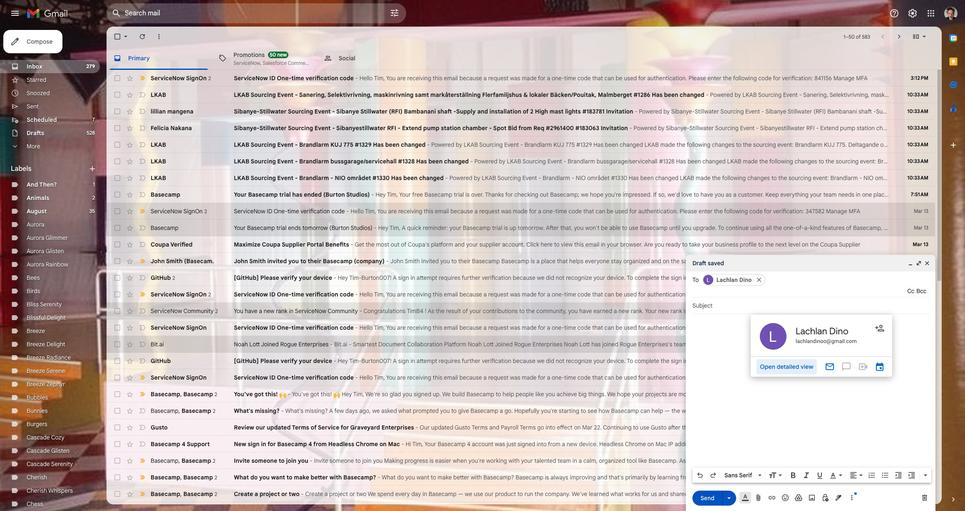 Task type: vqa. For each thing, say whether or not it's contained in the screenshot.
"Insert photo"
yes



Task type: describe. For each thing, give the bounding box(es) containing it.
0 vertical spatial profile
[[740, 241, 757, 249]]

1 supply from the left
[[457, 108, 476, 115]]

mar for you have a new rank in servicenow community - congratulations timb4 ! as the result of your contributions to the community, you have earned a new rank. your new rank is giga explorer view your profile to see the rank thanks for being a servicenow
[[915, 308, 924, 314]]

0 horizontal spatial event:
[[778, 141, 794, 149]]

1 device: from the top
[[839, 274, 859, 282]]

1 installation from the left
[[490, 108, 522, 115]]

indent more ‪(⌘])‬ image
[[908, 472, 917, 480]]

podcast.
[[813, 491, 836, 499]]

1 horizontal spatial like
[[639, 458, 648, 465]]

contributions
[[483, 308, 518, 315]]

a down document
[[393, 358, 397, 365]]

on down graveyard
[[380, 441, 387, 449]]

continuing
[[603, 424, 632, 432]]

cherish link
[[27, 474, 47, 482]]

2 bid from the left
[[920, 125, 929, 132]]

0 horizontal spatial basecamp.
[[649, 458, 678, 465]]

0 vertical spatial use
[[629, 224, 639, 232]]

from up the talented
[[548, 441, 561, 449]]

0 horizontal spatial join
[[286, 458, 297, 465]]

receiving for hello tim, you are receiving this email because a request was made for a one-time code that can be used for authentication. please enter the following code for verification: 347582 manage mfa
[[399, 208, 423, 215]]

2 high from the left
[[949, 108, 961, 115]]

mar 13 for servicenow id one-time verification code - hello tim, you are receiving this email because a request was made for a one-time code that can be used for authentication. please enter the following code for verification: 347582 manage mfa
[[915, 208, 929, 214]]

breeze for the breeze "link"
[[27, 328, 45, 335]]

2 horizontal spatial at
[[825, 441, 830, 449]]

on down ready
[[663, 258, 670, 265]]

because for hello tim, you are receiving this email because a request was made for a one-time code that can be used for authentication. please enter the following code for verification: 841156 manage mfa
[[460, 75, 482, 82]]

0 vertical spatial into
[[546, 424, 556, 432]]

mfa for hello tim, you are receiving this email because a request was made for a one-time code that can be used for authentication. please enter the following code for verification: 879523 manage mfa
[[858, 324, 870, 332]]

we down 'noah lott joined rogue enterprises - bit.ai - smartest document collaboration platform noah lott joined rogue enterprises noah lott has joined rogue enterprises's team at bit.ai. add noah lott to workspaces and start collaborating.'
[[537, 358, 545, 365]]

device. down john,
[[819, 274, 838, 282]]

sans serif option
[[723, 472, 757, 480]]

bulleted list ‪(⌘⇧8)‬ image
[[882, 472, 890, 480]]

sign left to link
[[671, 274, 682, 282]]

your right reminder:
[[450, 224, 462, 232]]

50 inside tab
[[270, 51, 276, 58]]

aurora glisten
[[27, 248, 64, 255]]

9 cell from the top
[[906, 441, 936, 449]]

we down place
[[537, 274, 545, 282]]

29 ‌ from the left
[[837, 424, 837, 432]]

and up inlämning
[[896, 108, 906, 115]]

sign up timb4
[[398, 274, 409, 282]]

mar for servicenow id one-time verification code - hello tim, you are receiving this email because a request was made for a one-time code that can be used for authentication. please enter the following code for verification: 247117 manage mfa
[[914, 292, 924, 298]]

because up 'servicenow id one-time verification code - hello tim, you are receiving this email because a request was made for a one-time code that can be used for authentication. please enter the following code for verification: 247117 manage mfa'
[[513, 274, 536, 282]]

insert link ‪(⌘k)‬ image
[[768, 494, 777, 503]]

discard draft ‪(⌘⇧d)‬ image
[[921, 494, 930, 503]]

1 complete from the top
[[635, 274, 660, 282]]

(burton for tomorrow
[[330, 224, 350, 232]]

1 joined from the left
[[261, 341, 279, 349]]

breeze delight
[[27, 341, 65, 349]]

sans serif
[[725, 472, 753, 480]]

carry
[[908, 441, 922, 449]]

is left faster.
[[758, 391, 762, 399]]

3 kuj from the left
[[825, 141, 835, 149]]

1 vertical spatial you're
[[541, 408, 558, 415]]

6 cell from the top
[[906, 391, 936, 399]]

verification: for 247117
[[783, 291, 814, 299]]

3:12 pm
[[911, 75, 929, 81]]

bunnies link
[[27, 408, 48, 415]]

1 mac from the left
[[388, 441, 400, 449]]

john for john smith (basecam.
[[151, 258, 165, 265]]

1 verify from the top
[[281, 274, 298, 282]]

0 vertical spatial you're
[[605, 191, 622, 199]]

organized for tool
[[599, 458, 626, 465]]

is left over.
[[466, 191, 470, 199]]

5 ‌ from the left
[[801, 424, 801, 432]]

hey tim, we're so glad you signed up. we build basecamp to help people like you achieve big things. we hope your projects are more organized and progress is faster. having a
[[341, 391, 805, 399]]

servicenow signon for servicenow id one-time verification code - hello tim, you are receiving this email because a request was made for a one-time code that can be used for authentication. please enter the following code for verification: 879523 manage mfa
[[151, 324, 207, 332]]

support image
[[890, 8, 900, 18]]

1 horizontal spatial as
[[680, 458, 686, 465]]

0 vertical spatial progress
[[733, 391, 757, 399]]

of left m on the right top of page
[[938, 108, 943, 115]]

3 ‌ from the left
[[798, 424, 798, 432]]

italic ‪(⌘i)‬ image
[[803, 472, 811, 480]]

breeze serene
[[27, 368, 65, 375]]

1 vertical spatial hope
[[617, 391, 631, 399]]

smith for invited
[[249, 258, 266, 265]]

2 invite from the left
[[314, 458, 328, 465]]

0 vertical spatial what
[[399, 408, 412, 415]]

1 vertical spatial see
[[588, 408, 598, 415]]

authentication. for 841156
[[648, 75, 688, 82]]

1 horizontal spatial make
[[438, 474, 452, 482]]

hey right 🙌 icon
[[342, 391, 352, 399]]

0 vertical spatial deltagande
[[849, 141, 879, 149]]

1 device from the top
[[313, 274, 332, 282]]

one- up level
[[784, 224, 797, 232]]

on left ip
[[648, 441, 655, 449]]

mfa for hello tim, you are receiving this email because a request was made for a one-time code that can be used for authentication. please enter the following code for verification: 247117 manage mfa
[[856, 291, 868, 299]]

is left easier
[[430, 458, 434, 465]]

primary tab
[[107, 47, 211, 70]]

your up 347582
[[811, 191, 822, 199]]

2 horizontal spatial have
[[701, 191, 714, 199]]

delight for blissful delight
[[47, 314, 66, 322]]

0 vertical spatial making
[[384, 458, 403, 465]]

easier
[[435, 458, 452, 465]]

mon, feb 19, 2024, 4:54 pm element
[[914, 457, 929, 466]]

2 #1328 from the left
[[660, 158, 675, 165]]

bit.ai.
[[696, 341, 711, 349]]

starred
[[27, 76, 46, 84]]

0 horizontal spatial hope
[[590, 191, 604, 199]]

1 create from the left
[[234, 491, 253, 499]]

until
[[670, 224, 681, 232]]

1 vertical spatial profile
[[754, 308, 770, 315]]

13 row from the top
[[107, 270, 936, 287]]

used for 247117
[[624, 291, 637, 299]]

1 horizontal spatial enterprises
[[382, 424, 414, 432]]

2 device: from the top
[[839, 358, 859, 365]]

device. down joined
[[607, 358, 626, 365]]

is right work
[[696, 408, 701, 415]]

sanering,
[[299, 91, 326, 99]]

0 horizontal spatial has
[[292, 191, 303, 199]]

send button
[[693, 491, 723, 506]]

trial left over.
[[454, 191, 464, 199]]

1 their from the left
[[308, 258, 322, 265]]

we right ago,
[[373, 408, 380, 415]]

1 horizontal spatial at
[[737, 458, 743, 465]]

1 vertical spatial invitation
[[601, 125, 628, 132]]

0 horizontal spatial our
[[256, 424, 265, 432]]

1 vertical spatial progress
[[405, 458, 428, 465]]

advanced search options image
[[386, 5, 403, 21]]

bliss serenity
[[27, 301, 62, 309]]

more
[[679, 391, 693, 399]]

and down lkab sourcing event - sanering, selektivrivning,  maskinrivning samt markåterställning flerfamiljshus & lokaler bäcken/pouitak, malmberget #1286 has been changed -
[[478, 108, 488, 115]]

10:33 am for req
[[908, 125, 929, 131]]

1 området from the left
[[347, 174, 371, 182]]

2 pump from the left
[[841, 125, 856, 132]]

0 vertical spatial out
[[540, 191, 549, 199]]

aren't
[[749, 408, 765, 415]]

1 horizontal spatial or
[[350, 491, 355, 499]]

aurora rainbow
[[27, 261, 68, 269]]

2 supplier from the left
[[839, 241, 861, 249]]

we right "up."
[[443, 391, 451, 399]]

!
[[425, 308, 427, 315]]

2 coupa from the left
[[262, 241, 281, 249]]

2 gusto from the left
[[455, 424, 471, 432]]

🙌 image
[[279, 392, 286, 399]]

1 horizontal spatial help
[[652, 408, 664, 415]]

inbox
[[27, 63, 42, 70]]

of left service
[[311, 424, 317, 432]]

16 row from the top
[[107, 320, 936, 337]]

row containing lillian mangena
[[107, 103, 966, 120]]

trial up supplier
[[493, 224, 503, 232]]

583
[[863, 34, 871, 40]]

1 want from the left
[[271, 474, 285, 482]]

breeze radiance
[[27, 354, 71, 362]]

that for 247117
[[593, 291, 603, 299]]

is up account. at the right of page
[[504, 224, 508, 232]]

1 high from the left
[[535, 108, 548, 115]]

and down are
[[652, 258, 662, 265]]

breeze delight link
[[27, 341, 65, 349]]

1 vertical spatial use
[[640, 424, 650, 432]]

we down when
[[465, 491, 473, 499]]

are left more
[[669, 391, 677, 399]]

17 ‌ from the left
[[819, 424, 819, 432]]

mfa for hello tim, you are receiving this email because a request was made for a one-time code that can be used for authentication. please enter the following code for verification: 347582 manage mfa
[[849, 208, 861, 215]]

review
[[234, 424, 254, 432]]

support
[[187, 441, 210, 449]]

1 vertical spatial basecamp.
[[865, 474, 895, 482]]

1 extend from the left
[[402, 125, 422, 132]]

🙌 image
[[334, 392, 341, 399]]

#1286
[[634, 91, 651, 99]]

from up enkelt
[[930, 125, 942, 132]]

0 vertical spatial 50
[[849, 34, 855, 40]]

1 vertical spatial up
[[896, 258, 903, 265]]

1 vertical spatial love
[[761, 474, 772, 482]]

basecamp 4 support
[[151, 441, 210, 449]]

your down portal
[[299, 274, 312, 282]]

draft saved dialog
[[686, 255, 936, 512]]

sign down document
[[398, 358, 409, 365]]

3 cell from the top
[[906, 341, 936, 349]]

enter for 220652
[[708, 374, 722, 382]]

0 horizontal spatial —
[[458, 491, 464, 499]]

servicenow id one-time verification code - hello tim, you are receiving this email because a request was made for a one-time code that can be used for authentication. please enter the following code for verification: 347582 manage mfa
[[234, 208, 861, 215]]

row containing coupa verified
[[107, 237, 936, 253]]

hello for hello tim, you are receiving this email because a request was made for a one-time code that can be used for authentication. please enter the following code for verification: 220652 manage mfa
[[360, 374, 373, 382]]

1 in, from the top
[[684, 274, 690, 282]]

and left easy.
[[781, 258, 791, 265]]

can for 247117
[[605, 291, 615, 299]]

glimmer
[[46, 234, 68, 242]]

1 vertical spatial deltagande
[[902, 174, 933, 182]]

bubbles
[[27, 394, 48, 402]]

1 better from the left
[[311, 474, 328, 482]]

cherish for cherish whispers
[[27, 488, 47, 495]]

serene
[[46, 368, 65, 375]]

you for hello tim, you are receiving this email because a request was made for a one-time code that can be used for authentication. please enter the following code for verification: 347582 manage mfa
[[378, 208, 387, 215]]

helps
[[570, 258, 584, 265]]

of right the result
[[463, 308, 468, 315]]

press delete to remove this chip image
[[756, 277, 763, 284]]

1 requires from the top
[[439, 274, 461, 282]]

few
[[335, 408, 344, 415]]

3 rank from the left
[[800, 308, 812, 315]]

hey up 🙌 icon
[[338, 358, 348, 365]]

2 inside labels navigation
[[92, 195, 95, 201]]

1 horizontal spatial our
[[485, 491, 494, 499]]

och left inlämning
[[881, 141, 891, 149]]

and left start
[[792, 341, 802, 349]]

draft saved
[[693, 260, 725, 267]]

2 did from the top
[[546, 358, 555, 365]]

aurora for aurora rainbow
[[27, 261, 44, 269]]

mar 13 for your basecamp trial ends tomorrow (burton studios) - hey tim, a quick reminder: your basecamp trial is up tomorrow. after that, you won't be able to use basecamp until you upgrade. to continue using all the one-of-a-kind features of basecamp, upgrade
[[915, 225, 929, 231]]

2 kuj from the left
[[554, 141, 565, 149]]

1 for 1
[[93, 182, 95, 188]]

and then? link
[[27, 181, 57, 189]]

3 noah from the left
[[564, 341, 578, 349]]

1 horizontal spatial changes
[[748, 174, 771, 182]]

your left supplier
[[467, 241, 478, 249]]

a up congratulations
[[393, 274, 397, 282]]

ended
[[304, 191, 322, 199]]

that,
[[561, 224, 573, 232]]

hey down benefits
[[338, 274, 348, 282]]

2 missing? from the left
[[305, 408, 328, 415]]

on down workspaces in the bottom right of the page
[[763, 358, 770, 365]]

1 horizontal spatial signed
[[518, 441, 536, 449]]

one- for hello tim, you are receiving this email because a request was made for a one-time code that can be used for authentication. please enter the following code for verification: 347582 manage mfa
[[543, 208, 556, 215]]

2 basecamp? from the left
[[484, 474, 514, 482]]

scheduled link
[[27, 116, 57, 124]]

11 for servicenow id one-time verification code - hello tim, you are receiving this email because a request was made for a one-time code that can be used for authentication. please enter the following code for verification: 247117 manage mfa
[[925, 292, 929, 298]]

1 50 of 583
[[844, 34, 871, 40]]

email down the won't
[[586, 241, 600, 249]]

we right things.
[[608, 391, 616, 399]]

bees link
[[27, 274, 40, 282]]

was for hello tim, you are receiving this email because a request was made for a one-time code that can be used for authentication. please enter the following code for verification: 841156 manage mfa
[[510, 75, 521, 82]]

because for hello tim, you are receiving this email because a request was made for a one-time code that can be used for authentication. please enter the following code for verification: 247117 manage mfa
[[460, 291, 482, 299]]

1 rfi from the left
[[387, 125, 396, 132]]

1 row from the top
[[107, 70, 936, 87]]

request for hello tim, you are receiving this email because a request was made for a one-time code that can be used for authentication. please enter the following code for verification: 347582 manage mfa
[[480, 208, 500, 215]]

1 4 from the left
[[182, 441, 186, 449]]

of down & at the right
[[523, 108, 529, 115]]

1 station from the left
[[441, 125, 461, 132]]

0 horizontal spatial have
[[245, 308, 258, 315]]

that for 220652
[[593, 374, 603, 382]]

2 775 from the left
[[566, 141, 575, 149]]

attach files image
[[755, 494, 763, 503]]

please for servicenow id one-time verification code - hello tim, you are receiving this email because a request was made for a one-time code that can be used for authentication. please enter the following code for verification: 247117 manage mfa
[[689, 291, 707, 299]]

was left 'just'
[[495, 441, 506, 449]]

21 ‌ from the left
[[825, 424, 825, 432]]

enkelt
[[926, 141, 942, 149]]

manage for 347582
[[827, 208, 848, 215]]

sibanye-stillwater sourcing event - sibanyestillwater rfi - extend pump station chamber - spot bid from req #2961400 #183063 invitation - powered by sibanye-stillwater sourcing event - sibanyestillwater rfi - extend pump station chamber - spot bid from req #29
[[234, 125, 966, 132]]

request for hello tim, you are receiving this email because a request was made for a one-time code that can be used for authentication. please enter the following code for verification: 841156 manage mfa
[[489, 75, 509, 82]]

labels heading
[[11, 165, 88, 173]]

2 sibanyestillwater from the left
[[761, 125, 806, 132]]

having
[[782, 391, 800, 399]]

0 horizontal spatial use
[[474, 491, 484, 499]]

email for hello tim, you are receiving this email because a request was made for a one-time code that can be used for authentication. please enter the following code for verification: 841156 manage mfa
[[444, 75, 458, 82]]

click
[[527, 241, 540, 249]]

1 chrome from the left
[[356, 441, 378, 449]]

enter for 841156
[[708, 75, 722, 82]]

7 ‌ from the left
[[804, 424, 804, 432]]

and left that's
[[598, 474, 608, 482]]

improving
[[570, 474, 596, 482]]

220652
[[815, 374, 835, 382]]

aurora rainbow link
[[27, 261, 68, 269]]

trial left ends
[[277, 224, 287, 232]]

maskinrivning
[[374, 91, 414, 99]]

new inside tab
[[277, 51, 287, 58]]

1 horizontal spatial join
[[363, 458, 372, 465]]

over.
[[472, 191, 484, 199]]

and left payroll
[[490, 424, 500, 432]]

starred link
[[27, 76, 46, 84]]

0 vertical spatial organized
[[624, 258, 650, 265]]

servicenow signon 2 for servicenow id one-time verification code - hello tim, you are receiving this email because a request was made for a one-time code that can be used for authentication. please enter the following code for verification: 841156 manage mfa
[[151, 74, 211, 82]]

toggle confidential mode image
[[822, 494, 830, 503]]

1 horizontal spatial event:
[[813, 174, 830, 182]]

2 installation from the left
[[908, 108, 936, 115]]

was for hello tim, you are receiving this email because a request was made for a one-time code that can be used for authentication. please enter the following code for verification: 347582 manage mfa
[[501, 208, 512, 215]]

0 horizontal spatial community
[[184, 308, 214, 315]]

and up organized, at bottom
[[722, 391, 732, 399]]

serif
[[740, 472, 753, 480]]

drafts link
[[27, 130, 44, 137]]

platform
[[431, 241, 454, 249]]

2 mac from the left
[[656, 441, 667, 449]]

redo ‪(⌘y)‬ image
[[710, 472, 718, 480]]

animals link
[[27, 194, 49, 202]]

not for 18th row from the top of the main content containing promotions
[[556, 358, 565, 365]]

get
[[355, 241, 365, 249]]

2 cell from the top
[[906, 324, 936, 332]]

button:
[[866, 258, 885, 265]]

we right on.
[[933, 441, 941, 449]]

1 horizontal spatial have
[[580, 308, 592, 315]]

1 vertical spatial changes
[[795, 158, 818, 165]]

chess
[[27, 501, 43, 509]]

0 horizontal spatial help
[[503, 391, 515, 399]]

inlämnin
[[946, 174, 966, 182]]

13 for servicenow id one-time verification code - hello tim, you are receiving this email because a request was made for a one-time code that can be used for authentication. please enter the following code for verification: 347582 manage mfa
[[925, 208, 929, 214]]

birds link
[[27, 288, 40, 295]]

22.
[[594, 424, 602, 432]]

your right the take
[[702, 241, 714, 249]]

5 row from the top
[[107, 137, 966, 153]]

cascade for cascade glisten
[[27, 448, 50, 455]]

authentication. for 247117
[[648, 291, 688, 299]]

15 ‌ from the left
[[816, 424, 816, 432]]

straightforward
[[739, 258, 779, 265]]

4 ‌ from the left
[[800, 424, 800, 432]]

2 nio from the left
[[576, 174, 586, 182]]

0 vertical spatial changes
[[712, 141, 735, 149]]

service
[[318, 424, 340, 432]]

because for hello tim, you are receiving this email because a request was made for a one-time code that can be used for authentication. please enter the following code for verification: 879523 manage mfa
[[460, 324, 482, 332]]

animals
[[27, 194, 49, 202]]

new
[[234, 441, 246, 449]]

2 horizontal spatial what
[[794, 474, 807, 482]]

1 horizontal spatial team
[[674, 341, 688, 349]]

organized for and
[[694, 391, 720, 399]]

promotions
[[234, 51, 265, 59]]

flerfamiljshus
[[483, 91, 522, 99]]

6 ‌ from the left
[[803, 424, 803, 432]]

used for 841156
[[624, 75, 637, 82]]

verification: for 220652
[[783, 374, 814, 382]]

lokaler
[[530, 91, 549, 99]]

aurora for aurora link
[[27, 221, 44, 229]]

insert files using drive image
[[795, 494, 803, 503]]

0 horizontal spatial enterprises
[[299, 341, 329, 349]]

tab list inside main content
[[107, 47, 942, 70]]

2 sibanye from the left
[[766, 108, 787, 115]]

1 got from the left
[[254, 391, 264, 399]]

0 vertical spatial see
[[779, 308, 788, 315]]

2 4 from the left
[[309, 441, 312, 449]]

2 attempt from the top
[[417, 358, 438, 365]]

of down aren't
[[760, 424, 765, 432]]

request for hello tim, you are receiving this email because a request was made for a one-time code that can be used for authentication. please enter the following code for verification: 879523 manage mfa
[[489, 324, 509, 332]]

2 horizontal spatial event:
[[861, 158, 877, 165]]

email for hello tim, you are receiving this email because a request was made for a one-time code that can be used for authentication. please enter the following code for verification: 347582 manage mfa
[[435, 208, 449, 215]]

2 #1329 from the left
[[577, 141, 592, 149]]

0 horizontal spatial sourcing
[[754, 141, 777, 149]]

1 what from the left
[[234, 474, 249, 482]]

timb4
[[407, 308, 424, 315]]

we left the spend
[[368, 491, 376, 499]]

is left place
[[531, 258, 535, 265]]

you.
[[734, 474, 745, 482]]

please for servicenow id one-time verification code - hello tim, you are receiving this email because a request was made for a one-time code that can be used for authentication. please enter the following code for verification: 347582 manage mfa
[[680, 208, 698, 215]]

2 horizontal spatial team
[[824, 191, 837, 199]]

cc bcc
[[908, 288, 927, 295]]

you for hello tim, you are receiving this email because a request was made for a one-time code that can be used for authentication. please enter the following code for verification: 841156 manage mfa
[[386, 75, 396, 82]]

cc link
[[908, 287, 915, 296]]

mar 12
[[913, 258, 929, 264]]

gmail image
[[27, 5, 72, 22]]

every
[[396, 491, 410, 499]]

mast
[[550, 108, 564, 115]]

0 vertical spatial like
[[536, 391, 545, 399]]

chess link
[[27, 501, 43, 509]]

and right the platform
[[455, 241, 465, 249]]

scheduled
[[27, 116, 57, 124]]

drafts
[[27, 130, 44, 137]]

delight for breeze delight
[[47, 341, 65, 349]]

we'd
[[747, 474, 760, 482]]

breeze link
[[27, 328, 45, 335]]

because for hello tim, you are receiving this email because a request was made for a one-time code that can be used for authentication. please enter the following code for verification: 220652 manage mfa
[[460, 374, 482, 382]]

used for 220652
[[624, 374, 637, 382]]

7 row from the top
[[107, 170, 966, 187]]

2 spot from the left
[[906, 125, 919, 132]]

247117
[[815, 291, 832, 299]]

1 horizontal spatial thanks
[[813, 308, 832, 315]]

because down 'noah lott joined rogue enterprises - bit.ai - smartest document collaboration platform noah lott joined rogue enterprises noah lott has joined rogue enterprises's team at bit.ai. add noah lott to workspaces and start collaborating.'
[[513, 358, 536, 365]]

0 horizontal spatial love
[[682, 191, 693, 199]]

cherish for cherish link
[[27, 474, 47, 482]]

2 in, from the top
[[684, 358, 690, 365]]

2 bambanani from the left
[[828, 108, 858, 115]]

be left able
[[601, 224, 608, 232]]

smith for (basecam.
[[166, 258, 183, 265]]

, for what do you want to make better with basecamp? - what do you want to make better with basecamp? basecamp is always improving and that's primarily by learning from customers like you. we'd love to hear what frustration led you to basecamp.
[[180, 474, 182, 482]]

3 nio from the left
[[864, 174, 874, 182]]

on down straightforward
[[763, 274, 770, 282]]

2 bussgarage/servicehall from the left
[[597, 158, 658, 165]]

your down able
[[607, 241, 619, 249]]

of right features
[[847, 224, 852, 232]]

main content containing promotions
[[107, 27, 966, 512]]

9 row from the top
[[107, 203, 936, 220]]

trial left ended
[[279, 191, 291, 199]]

sign right new
[[248, 441, 260, 449]]

11 for you have a new rank in servicenow community - congratulations timb4 ! as the result of your contributions to the community, you have earned a new rank. your new rank is giga explorer view your profile to see the rank thanks for being a servicenow
[[925, 308, 929, 314]]

we've
[[572, 491, 588, 499]]

manage for 879523
[[836, 324, 857, 332]]

your right view
[[740, 308, 752, 315]]

servicenow signon for servicenow id one-time verification code - hello tim, you are receiving this email because a request was made for a one-time code that can be used for authentication. please enter the following code for verification: 220652 manage mfa
[[151, 374, 207, 382]]

1 10:33 am from the top
[[908, 92, 929, 98]]

2 their from the left
[[459, 258, 471, 265]]

hey left free
[[376, 191, 386, 199]]

0 horizontal spatial make
[[294, 474, 309, 482]]

your left the talented
[[521, 458, 533, 465]]

impressed.
[[623, 191, 652, 199]]

a left few at bottom left
[[329, 408, 333, 415]]

tim- for 13th row
[[350, 274, 362, 282]]

main menu image
[[10, 8, 20, 18]]

aurora glimmer
[[27, 234, 68, 242]]

prompted
[[413, 408, 439, 415]]

be for 841156
[[616, 75, 623, 82]]

on right level
[[802, 241, 809, 249]]

is left giga
[[684, 308, 688, 315]]

2 horizontal spatial make
[[699, 458, 713, 465]]

is left always
[[545, 474, 549, 482]]

2 lott from the left
[[484, 341, 494, 349]]

receiving for hello tim, you are receiving this email because a request was made for a one-time code that can be used for authentication. please enter the following code for verification: 841156 manage mfa
[[407, 75, 432, 82]]

1 horizontal spatial making
[[788, 491, 807, 499]]

from down & at the right
[[519, 125, 532, 132]]

24 ‌ from the left
[[830, 424, 830, 432]]

of left coupa's
[[401, 241, 407, 249]]

3 lott from the left
[[580, 341, 590, 349]]

pop out image
[[916, 260, 923, 267]]

that left helps
[[557, 258, 568, 265]]

device. up 220652
[[819, 358, 838, 365]]

1 horizontal spatial —
[[665, 408, 670, 415]]

2 horizontal spatial join
[[815, 258, 824, 265]]

2 horizontal spatial or
[[811, 458, 817, 465]]

1 vertical spatial into
[[537, 441, 547, 449]]

of left 583
[[857, 34, 861, 40]]

was left you,
[[883, 441, 894, 449]]

1 vertical spatial sourcing
[[836, 158, 859, 165]]

starting
[[559, 408, 580, 415]]

glisten for aurora glisten
[[46, 248, 64, 255]]

1 horizontal spatial if
[[867, 441, 871, 449]]

2 what's from the left
[[285, 408, 304, 415]]

authentication. for 879523
[[648, 324, 688, 332]]

0 vertical spatial as
[[428, 308, 435, 315]]

0 horizontal spatial up
[[510, 224, 517, 232]]

6 row from the top
[[107, 153, 966, 170]]

1 for 1 50 of 583
[[844, 34, 846, 40]]

25 ‌ from the left
[[831, 424, 831, 432]]

3 smith from the left
[[405, 258, 420, 265]]

formatting options toolbar
[[693, 469, 932, 484]]

we right basecamp;
[[581, 191, 589, 199]]

mar 11 for you have a new rank in servicenow community - congratulations timb4 ! as the result of your contributions to the community, you have earned a new rank. your new rank is giga explorer view your profile to see the rank thanks for being a servicenow
[[915, 308, 929, 314]]

row containing servicenow community
[[107, 303, 936, 320]]

community,
[[537, 308, 567, 315]]

servicenow signon 2 for servicenow id one-time verification code - hello tim, you are receiving this email because a request was made for a one-time code that can be used for authentication. please enter the following code for verification: 347582 manage mfa
[[151, 208, 207, 215]]



Task type: locate. For each thing, give the bounding box(es) containing it.
1 horizontal spatial chrome
[[625, 441, 646, 449]]

1 gusto from the left
[[151, 424, 168, 432]]

manage right 220652
[[836, 374, 858, 382]]

22 ‌ from the left
[[827, 424, 827, 432]]

hi
[[406, 441, 411, 449]]

1 horizontal spatial up
[[896, 258, 903, 265]]

that up the won't
[[584, 208, 594, 215]]

1 servicenow signon from the top
[[151, 324, 207, 332]]

id
[[270, 75, 276, 82], [267, 208, 273, 215], [270, 291, 276, 299], [270, 324, 276, 332], [270, 374, 276, 382]]

labels navigation
[[0, 27, 107, 512]]

1 smith from the left
[[166, 258, 183, 265]]

0 horizontal spatial create
[[234, 491, 253, 499]]

authentication. for 220652
[[648, 374, 688, 382]]

1 horizontal spatial 1
[[844, 34, 846, 40]]

quick
[[407, 224, 422, 232]]

and
[[27, 181, 38, 189]]

27 row from the top
[[107, 503, 936, 512]]

unrecognized down start
[[781, 358, 818, 365]]

och for deltagande
[[935, 174, 944, 182]]

sibanye-
[[234, 108, 260, 115], [672, 108, 695, 115], [234, 125, 260, 132], [666, 125, 690, 132]]

better
[[311, 474, 328, 482], [454, 474, 470, 482]]

always
[[551, 474, 569, 482]]

one- for servicenow id one-time verification code - hello tim, you are receiving this email because a request was made for a one-time code that can be used for authentication. please enter the following code for verification: 347582 manage mfa
[[274, 208, 288, 215]]

enterprises's
[[639, 341, 673, 349]]

one- up after
[[543, 208, 556, 215]]

2 burton007! from the top
[[362, 358, 392, 365]]

2 supply from the left
[[877, 108, 895, 115]]

breeze for breeze zephyr
[[27, 381, 45, 389]]

10:33 am for området
[[908, 175, 929, 181]]

unrecognized down easy.
[[781, 274, 818, 282]]

0 vertical spatial serenity
[[40, 301, 62, 309]]

your basecamp trial has ended (burton studios) - hey tim, your free basecamp trial is over. thanks for checking out basecamp; we hope you're impressed. if so, we'd love to have you as a customer. keep everything your team needs in one place:
[[234, 191, 890, 199]]

further for 13th row
[[462, 274, 481, 282]]

0 horizontal spatial rogue
[[281, 341, 297, 349]]

[github] please verify your device - hey tim-burton007! a sign in attempt requires further verification because we did not recognize your device. to complete the sign in, enter the verification code on the unrecognized device. device: for 13th row
[[234, 274, 859, 282]]

279
[[86, 63, 95, 70]]

can for 841156
[[605, 75, 615, 82]]

the
[[724, 75, 732, 82], [677, 141, 686, 149], [743, 141, 752, 149], [760, 158, 769, 165], [826, 158, 835, 165], [713, 174, 721, 182], [779, 174, 788, 182], [715, 208, 723, 215], [774, 224, 783, 232], [366, 241, 375, 249], [766, 241, 774, 249], [811, 241, 819, 249], [671, 258, 680, 265], [661, 274, 670, 282], [707, 274, 716, 282], [771, 274, 780, 282], [724, 291, 732, 299], [436, 308, 445, 315], [527, 308, 535, 315], [790, 308, 799, 315], [724, 324, 732, 332], [661, 358, 670, 365], [707, 358, 716, 365], [771, 358, 780, 365], [724, 374, 732, 382], [672, 408, 681, 415], [767, 424, 776, 432], [535, 491, 544, 499]]

from down service
[[314, 441, 327, 449]]

1 horizontal spatial station
[[857, 125, 875, 132]]

2 rank from the left
[[671, 308, 683, 315]]

in, left to link
[[684, 274, 690, 282]]

one- for servicenow id one-time verification code - hello tim, you are receiving this email because a request was made for a one-time code that can be used for authentication. please enter the following code for verification: 220652 manage mfa
[[277, 374, 292, 382]]

after
[[546, 224, 559, 232]]

0 horizontal spatial out
[[391, 241, 400, 249]]

2 updated from the left
[[431, 424, 454, 432]]

5 10:33 am from the top
[[908, 158, 929, 165]]

minimize image
[[908, 260, 915, 267]]

2 horizontal spatial enterprises
[[533, 341, 563, 349]]

be down joined
[[616, 374, 623, 382]]

1 horizontal spatial smith
[[249, 258, 266, 265]]

serenity for cascade serenity
[[51, 461, 73, 469]]

lights
[[566, 108, 581, 115]]

kuj
[[331, 141, 342, 149], [554, 141, 565, 149], [825, 141, 835, 149]]

1 shaft from the left
[[438, 108, 452, 115]]

extend up 775.
[[821, 125, 839, 132]]

feb left 16
[[914, 475, 923, 481]]

1 horizontal spatial headless
[[600, 441, 624, 449]]

2 what from the left
[[382, 474, 396, 482]]

home,
[[744, 458, 761, 465]]

gusto left after
[[651, 424, 667, 432]]

2 horizontal spatial kuj
[[825, 141, 835, 149]]

want
[[271, 474, 285, 482], [417, 474, 430, 482]]

request for hello tim, you are receiving this email because a request was made for a one-time code that can be used for authentication. please enter the following code for verification: 247117 manage mfa
[[489, 291, 509, 299]]

aurora down aurora link
[[27, 234, 44, 242]]

3 coupa from the left
[[821, 241, 838, 249]]

that for 347582
[[584, 208, 594, 215]]

not for 13th row
[[556, 274, 565, 282]]

mac left ip
[[656, 441, 667, 449]]

[github] please verify your device - hey tim-burton007! a sign in attempt requires further verification because we did not recognize your device. to complete the sign in, enter the verification code on the unrecognized device. device:
[[234, 274, 859, 282], [234, 358, 859, 365]]

13 for your basecamp trial ends tomorrow (burton studios) - hey tim, a quick reminder: your basecamp trial is up tomorrow. after that, you won't be able to use basecamp until you upgrade. to continue using all the one-of-a-kind features of basecamp, upgrade
[[925, 225, 929, 231]]

main content
[[107, 27, 966, 512]]

[github] please verify your device - hey tim-burton007! a sign in attempt requires further verification because we did not recognize your device. to complete the sign in, enter the verification code on the unrecognized device. device: down place
[[234, 274, 859, 282]]

0 horizontal spatial shaft
[[438, 108, 452, 115]]

payroll
[[501, 424, 519, 432]]

really
[[723, 258, 737, 265]]

recognize down helps
[[566, 274, 592, 282]]

inlämning
[[892, 141, 918, 149]]

1 vertical spatial servicenow signon 2
[[151, 208, 207, 215]]

1 invited from the left
[[267, 258, 287, 265]]

24 row from the top
[[107, 453, 936, 470]]

0 horizontal spatial like
[[536, 391, 545, 399]]

cascade for cascade serenity
[[27, 461, 50, 469]]

1 chamber from the left
[[463, 125, 488, 132]]

tim,
[[374, 75, 385, 82], [387, 191, 398, 199], [365, 208, 376, 215], [390, 224, 401, 232], [374, 291, 385, 299], [374, 324, 385, 332], [374, 374, 385, 382], [353, 391, 364, 399], [413, 441, 424, 449]]

(rfi) down 841156
[[814, 108, 826, 115]]

1 horizontal spatial gusto
[[455, 424, 471, 432]]

compose
[[27, 38, 53, 45]]

mfa down to recipients text field
[[856, 291, 868, 299]]

one- for hello tim, you are receiving this email because a request was made for a one-time code that can be used for authentication. please enter the following code for verification: 841156 manage mfa
[[552, 75, 565, 82]]

3 aurora from the top
[[27, 248, 44, 255]]

servicenow id one-time verification code - hello tim, you are receiving this email because a request was made for a one-time code that can be used for authentication. please enter the following code for verification: 247117 manage mfa
[[234, 291, 868, 299]]

1 coupa from the left
[[151, 241, 169, 249]]

signon for servicenow id one-time verification code - hello tim, you are receiving this email because a request was made for a one-time code that can be used for authentication. please enter the following code for verification: 247117 manage mfa
[[186, 291, 207, 298]]

2 row from the top
[[107, 87, 936, 103]]

2 horizontal spatial sourcing
[[836, 158, 859, 165]]

1 this! from the left
[[265, 391, 278, 399]]

0 horizontal spatial joined
[[261, 341, 279, 349]]

are for hello tim, you are receiving this email because a request was made for a one-time code that can be used for authentication. please enter the following code for verification: 347582 manage mfa
[[389, 208, 397, 215]]

0 horizontal spatial installation
[[490, 108, 522, 115]]

2 device from the top
[[313, 358, 332, 365]]

0 horizontal spatial #1330
[[373, 174, 390, 182]]

attempt up !
[[417, 274, 438, 282]]

high left m on the right top of page
[[949, 108, 961, 115]]

changed
[[680, 91, 705, 99], [401, 141, 426, 149], [620, 141, 644, 149], [444, 158, 469, 165], [703, 158, 726, 165], [419, 174, 444, 182], [656, 174, 679, 182]]

feb 16
[[914, 475, 929, 481]]

#183781
[[583, 108, 605, 115]]

are for hello tim, you are receiving this email because a request was made for a one-time code that can be used for authentication. please enter the following code for verification: 879523 manage mfa
[[397, 324, 406, 332]]

tomorrow
[[303, 224, 328, 232]]

[github] up you've at the left bottom of page
[[234, 358, 259, 365]]

was up account. at the right of page
[[501, 208, 512, 215]]

request up go. at right bottom
[[489, 374, 509, 382]]

basecamp , basecamp 2 for invite
[[151, 457, 216, 465]]

a-
[[805, 224, 811, 232]]

more email options image
[[155, 32, 163, 41]]

as down address:
[[680, 458, 686, 465]]

1 horizontal spatial someone
[[330, 458, 354, 465]]

1 horizontal spatial two
[[357, 491, 367, 499]]

1 horizontal spatial bit.ai
[[334, 341, 348, 349]]

2 vertical spatial you're
[[469, 458, 485, 465]]

1 vertical spatial 13
[[925, 225, 929, 231]]

1 rank from the left
[[276, 308, 288, 315]]

installation down flerfamiljshus
[[490, 108, 522, 115]]

kind
[[811, 224, 822, 232]]

req
[[534, 125, 545, 132], [944, 125, 954, 132]]

can for 220652
[[605, 374, 615, 382]]

device: down click
[[839, 274, 859, 282]]

1 horizontal spatial has
[[592, 341, 601, 349]]

None checkbox
[[113, 74, 122, 82], [113, 124, 122, 132], [113, 157, 122, 166], [113, 207, 122, 216], [113, 224, 122, 232], [113, 241, 122, 249], [113, 257, 122, 266], [113, 274, 122, 282], [113, 291, 122, 299], [113, 307, 122, 316], [113, 424, 122, 432], [113, 441, 122, 449], [113, 457, 122, 466], [113, 474, 122, 482], [113, 491, 122, 499], [113, 74, 122, 82], [113, 124, 122, 132], [113, 157, 122, 166], [113, 207, 122, 216], [113, 224, 122, 232], [113, 241, 122, 249], [113, 257, 122, 266], [113, 274, 122, 282], [113, 291, 122, 299], [113, 307, 122, 316], [113, 424, 122, 432], [113, 441, 122, 449], [113, 457, 122, 466], [113, 474, 122, 482], [113, 491, 122, 499]]

1 horizontal spatial #1328
[[660, 158, 675, 165]]

our left product
[[485, 491, 494, 499]]

smith down coupa's
[[405, 258, 420, 265]]

start
[[803, 341, 815, 349]]

device. down "stay"
[[607, 274, 626, 282]]

one- up bäcken/pouitak,
[[552, 75, 565, 82]]

4 lott from the left
[[740, 341, 750, 349]]

did
[[546, 274, 555, 282], [546, 358, 555, 365]]

more send options image
[[725, 495, 734, 503]]

close image
[[925, 260, 931, 267]]

insert signature image
[[835, 494, 843, 503]]

at left bit.ai.
[[689, 341, 694, 349]]

1 horizontal spatial 775
[[566, 141, 575, 149]]

1 horizontal spatial 50
[[849, 34, 855, 40]]

so,
[[659, 191, 667, 199]]

1 #1330 from the left
[[373, 174, 390, 182]]

promotions, 50 new messages, tab
[[212, 47, 317, 70]]

26 ‌ from the left
[[833, 424, 833, 432]]

1 not from the top
[[556, 274, 565, 282]]

won
[[942, 441, 953, 449]]

tab list containing promotions
[[107, 47, 942, 70]]

place:
[[874, 191, 890, 199]]

2 området from the left
[[588, 174, 610, 182]]

deltagande right 775.
[[849, 141, 879, 149]]

1 missing? from the left
[[255, 408, 280, 415]]

1 vertical spatial team
[[674, 341, 688, 349]]

bid up är
[[920, 125, 929, 132]]

2 bit.ai from the left
[[334, 341, 348, 349]]

one- for servicenow id one-time verification code - hello tim, you are receiving this email because a request was made for a one-time code that can be used for authentication. please enter the following code for verification: 247117 manage mfa
[[277, 291, 292, 299]]

are for hello tim, you are receiving this email because a request was made for a one-time code that can be used for authentication. please enter the following code for verification: 841156 manage mfa
[[397, 75, 406, 82]]

what up the spend
[[382, 474, 396, 482]]

enter for 247117
[[708, 291, 722, 299]]

(burton up benefits
[[330, 224, 350, 232]]

your basecamp trial ends tomorrow (burton studios) - hey tim, a quick reminder: your basecamp trial is up tomorrow. after that, you won't be able to use basecamp until you upgrade. to continue using all the one-of-a-kind features of basecamp, upgrade
[[234, 224, 907, 232]]

if left so,
[[654, 191, 657, 199]]

1 rogue from the left
[[281, 341, 297, 349]]

blissful
[[27, 314, 45, 322]]

3 servicenow signon 2 from the top
[[151, 291, 211, 298]]

mar 13 right upgrade
[[915, 225, 929, 231]]

2 further from the top
[[462, 358, 481, 365]]

1 #1328 from the left
[[398, 158, 415, 165]]

3 john from the left
[[391, 258, 404, 265]]

sibanyestillwater
[[337, 125, 386, 132], [761, 125, 806, 132]]

manage right 841156
[[834, 75, 855, 82]]

1 horizontal spatial see
[[779, 308, 788, 315]]

undo ‪(⌘z)‬ image
[[696, 472, 705, 480]]

making left insert photo
[[788, 491, 807, 499]]

1 vertical spatial burton007!
[[362, 358, 392, 365]]

able
[[610, 224, 621, 232]]

14 ‌ from the left
[[815, 424, 815, 432]]

has
[[292, 191, 303, 199], [592, 341, 601, 349]]

1 vertical spatial serenity
[[51, 461, 73, 469]]

0 horizontal spatial got
[[254, 391, 264, 399]]

request up contributions
[[489, 291, 509, 299]]

device. up calm,
[[579, 441, 598, 449]]

platform
[[444, 341, 467, 349]]

indent less ‪(⌘[)‬ image
[[895, 472, 903, 480]]

mar for john smith invited you to their basecamp (company) - john smith invited you to their basecamp basecamp is a place that helps everyone stay organized and on the same page. it's really straightforward and easy. to join john, click this button: set up
[[913, 258, 923, 264]]

3 4 from the left
[[467, 441, 471, 449]]

None search field
[[107, 3, 406, 23]]

that down earned
[[593, 324, 603, 332]]

cascade for cascade cozy
[[27, 434, 50, 442]]

id for servicenow id one-time verification code - hello tim, you are receiving this email because a request was made for a one-time code that can be used for authentication. please enter the following code for verification: 841156 manage mfa
[[270, 75, 276, 82]]

#1328 up so,
[[660, 158, 675, 165]]

Search mail text field
[[125, 9, 366, 17]]

authentication. for 347582
[[639, 208, 679, 215]]

enter
[[708, 75, 722, 82], [699, 208, 713, 215], [691, 274, 705, 282], [708, 291, 722, 299], [708, 324, 722, 332], [691, 358, 705, 365], [708, 374, 722, 382]]

basecamp , basecamp 2 for create
[[151, 491, 217, 498]]

2 not from the top
[[556, 358, 565, 365]]

lillian
[[151, 108, 166, 115]]

we'd
[[668, 191, 681, 199]]

bold ‪(⌘b)‬ image
[[790, 472, 798, 480]]

11 ‌ from the left
[[810, 424, 810, 432]]

signon for servicenow id one-time verification code - hello tim, you are receiving this email because a request was made for a one-time code that can be used for authentication. please enter the following code for verification: 347582 manage mfa
[[184, 208, 203, 215]]

terms
[[292, 424, 309, 432], [472, 424, 488, 432], [520, 424, 536, 432]]

please for servicenow id one-time verification code - hello tim, you are receiving this email because a request was made for a one-time code that can be used for authentication. please enter the following code for verification: 220652 manage mfa
[[689, 374, 707, 382]]

16 ‌ from the left
[[818, 424, 818, 432]]

on right effect on the bottom right of page
[[574, 424, 581, 432]]

deltagande up the 7:51 am at the right
[[902, 174, 933, 182]]

id for servicenow id one-time verification code - hello tim, you are receiving this email because a request was made for a one-time code that can be used for authentication. please enter the following code for verification: 879523 manage mfa
[[270, 324, 276, 332]]

1 horizontal spatial rogue
[[515, 341, 531, 349]]

är
[[919, 141, 925, 149]]

1 vertical spatial has
[[592, 341, 601, 349]]

1 horizontal spatial basecamp.
[[865, 474, 895, 482]]

0 horizontal spatial bussgarage/servicehall
[[331, 158, 397, 165]]

(burton for ended
[[323, 191, 345, 199]]

2 vertical spatial sourcing
[[789, 174, 812, 182]]

2 vertical spatial team
[[558, 458, 571, 465]]

0 vertical spatial tim-
[[350, 274, 362, 282]]

working
[[487, 458, 507, 465]]

because up lkab sourcing event - sanering, selektivrivning,  maskinrivning samt markåterställning flerfamiljshus & lokaler bäcken/pouitak, malmberget #1286 has been changed -
[[460, 75, 482, 82]]

tool
[[627, 458, 637, 465]]

2 terms from the left
[[472, 424, 488, 432]]

you for hello tim, you are receiving this email because a request was made for a one-time code that can be used for authentication. please enter the following code for verification: 220652 manage mfa
[[386, 374, 396, 382]]

2 inside github 2
[[173, 275, 175, 281]]

1 pump from the left
[[424, 125, 440, 132]]

numbered list ‪(⌘⇧7)‬ image
[[868, 472, 877, 480]]

2 unrecognized from the top
[[781, 358, 818, 365]]

verification: for 347582
[[774, 208, 805, 215]]

used for 347582
[[615, 208, 628, 215]]

1 #1329 from the left
[[355, 141, 372, 149]]

to inside 'draft saved' dialog
[[693, 277, 699, 284]]

hey up most at top left
[[378, 224, 389, 232]]

one- for hello tim, you are receiving this email because a request was made for a one-time code that can be used for authentication. please enter the following code for verification: 220652 manage mfa
[[552, 374, 565, 382]]

be for 347582
[[607, 208, 614, 215]]

, for create a project or two - create a project or two we spend every day in basecamp — we use our product to run the company. we've learned what works for us and shared it with you in a sample project called making a podcast.
[[180, 491, 182, 498]]

1 vertical spatial feb
[[914, 491, 923, 498]]

11 row from the top
[[107, 237, 936, 253]]

insert photo image
[[808, 494, 817, 503]]

0 vertical spatial invitation
[[606, 108, 634, 115]]

out right most at top left
[[391, 241, 400, 249]]

servicenow signon 2 up the 'servicenow community 2'
[[151, 291, 211, 298]]

841156
[[815, 75, 833, 82]]

breeze for breeze radiance
[[27, 354, 45, 362]]

your up - you've got this!
[[299, 358, 312, 365]]

2 req from the left
[[944, 125, 954, 132]]

1 horizontal spatial installation
[[908, 108, 936, 115]]

snoozed
[[27, 90, 50, 97]]

chamber up inlämning
[[877, 125, 901, 132]]

1 horizontal spatial create
[[305, 491, 323, 499]]

1 horizontal spatial chamber
[[877, 125, 901, 132]]

insert emoji ‪(⌘⇧2)‬ image
[[782, 494, 790, 503]]

21st,
[[797, 441, 809, 449]]

1 vertical spatial thanks
[[813, 308, 832, 315]]

Subject field
[[693, 302, 930, 310]]

0 horizontal spatial rank
[[276, 308, 288, 315]]

2 better from the left
[[454, 474, 470, 482]]

mar for servicenow id one-time verification code - hello tim, you are receiving this email because a request was made for a one-time code that can be used for authentication. please enter the following code for verification: 347582 manage mfa
[[915, 208, 923, 214]]

id for servicenow id one-time verification code - hello tim, you are receiving this email because a request was made for a one-time code that can be used for authentication. please enter the following code for verification: 220652 manage mfa
[[270, 374, 276, 382]]

1 basecamp , basecamp 2 from the top
[[151, 391, 217, 398]]

2 cherish from the top
[[27, 488, 47, 495]]

19 ‌ from the left
[[822, 424, 822, 432]]

terms left service
[[292, 424, 309, 432]]

what's missing? - what's missing? a few days ago, we asked what prompted you to give basecamp a go. hopefully you're starting to see how basecamp can help — the work is organized, things aren't getting
[[234, 408, 785, 415]]

bid down flerfamiljshus
[[508, 125, 518, 132]]

3 project from the left
[[750, 491, 769, 499]]

1 terms from the left
[[292, 424, 309, 432]]

manage for 220652
[[836, 374, 858, 382]]

signon for servicenow id one-time verification code - hello tim, you are receiving this email because a request was made for a one-time code that can be used for authentication. please enter the following code for verification: 841156 manage mfa
[[186, 74, 207, 82]]

1 vertical spatial device
[[313, 358, 332, 365]]

1 vertical spatial help
[[652, 408, 664, 415]]

id for servicenow id one-time verification code - hello tim, you are receiving this email because a request was made for a one-time code that can be used for authentication. please enter the following code for verification: 247117 manage mfa
[[270, 291, 276, 299]]

information card element
[[751, 315, 893, 377]]

0 vertical spatial [github] please verify your device - hey tim-burton007! a sign in attempt requires further verification because we did not recognize your device. to complete the sign in, enter the verification code on the unrecognized device. device:
[[234, 274, 859, 282]]

0 vertical spatial help
[[503, 391, 515, 399]]

row containing john smith (basecam.
[[107, 253, 936, 270]]

14 row from the top
[[107, 287, 936, 303]]

1 inside main content
[[844, 34, 846, 40]]

was for hello tim, you are receiving this email because a request was made for a one-time code that can be used for authentication. please enter the following code for verification: 220652 manage mfa
[[510, 374, 521, 382]]

more options image
[[850, 494, 855, 503]]

one- for hello tim, you are receiving this email because a request was made for a one-time code that can be used for authentication. please enter the following code for verification: 247117 manage mfa
[[552, 291, 565, 299]]

getting
[[766, 408, 785, 415]]

1 cherish from the top
[[27, 474, 47, 482]]

1 req from the left
[[534, 125, 545, 132]]

mfa for hello tim, you are receiving this email because a request was made for a one-time code that can be used for authentication. please enter the following code for verification: 841156 manage mfa
[[857, 75, 868, 82]]

1 sibanye from the left
[[337, 108, 359, 115]]

0 horizontal spatial you're
[[469, 458, 485, 465]]

when
[[453, 458, 467, 465]]

github for github 2
[[151, 274, 171, 282]]

0 horizontal spatial what's
[[234, 408, 253, 415]]

that for 841156
[[593, 75, 603, 82]]

used
[[624, 75, 637, 82], [615, 208, 628, 215], [624, 291, 637, 299], [624, 324, 637, 332], [624, 374, 637, 382]]

team up what do you want to make better with basecamp? - what do you want to make better with basecamp? basecamp is always improving and that's primarily by learning from customers like you. we'd love to hear what frustration led you to basecamp.
[[558, 458, 571, 465]]

view
[[726, 308, 739, 315]]

7 cell from the top
[[906, 407, 936, 416]]

search mail image
[[109, 6, 124, 21]]

0 horizontal spatial or
[[282, 491, 288, 499]]

2 vertical spatial event:
[[813, 174, 830, 182]]

2 servicenow signon 2 from the top
[[151, 208, 207, 215]]

your right the result
[[470, 308, 482, 315]]

toggle split pane mode image
[[912, 32, 921, 41]]

chrome up "tool"
[[625, 441, 646, 449]]

go
[[538, 424, 545, 432]]

2 feb from the top
[[914, 491, 923, 498]]

complete down are
[[635, 274, 660, 282]]

2 create from the left
[[305, 491, 323, 499]]

row containing felicia nakana
[[107, 120, 966, 137]]

(basecam.
[[184, 258, 214, 265]]

github for github
[[151, 358, 171, 365]]

1 horizontal spatial what
[[611, 491, 624, 499]]

0 vertical spatial at
[[689, 341, 694, 349]]

email for hello tim, you are receiving this email because a request was made for a one-time code that can be used for authentication. please enter the following code for verification: 247117 manage mfa
[[444, 291, 458, 299]]

1 horizontal spatial missing?
[[305, 408, 328, 415]]

0 vertical spatial if
[[654, 191, 657, 199]]

2 smith from the left
[[249, 258, 266, 265]]

be for 247117
[[616, 291, 623, 299]]

breeze down blissful
[[27, 328, 45, 335]]

20 ‌ from the left
[[824, 424, 824, 432]]

more formatting options image
[[922, 472, 930, 480]]

cell
[[906, 274, 936, 282], [906, 324, 936, 332], [906, 341, 936, 349], [906, 357, 936, 366], [906, 374, 936, 382], [906, 391, 936, 399], [906, 407, 936, 416], [906, 424, 936, 432], [906, 441, 936, 449]]

aurora for aurora glimmer
[[27, 234, 44, 242]]

making up the spend
[[384, 458, 403, 465]]

business
[[716, 241, 739, 249]]

email up the result
[[444, 291, 458, 299]]

breeze for breeze delight
[[27, 341, 45, 349]]

0 vertical spatial basecamp.
[[649, 458, 678, 465]]

2 aurora from the top
[[27, 234, 44, 242]]

1 horizontal spatial community
[[328, 308, 358, 315]]

1 (rfi) from the left
[[389, 108, 403, 115]]

sans
[[725, 472, 738, 480]]

sibanye-stillwater sourcing event - sibanye stillwater (rfi) bambanani shaft -supply and installation of 2 high mast lights #183781 invitation - powered by sibanye-stillwater sourcing event - sibanye stillwater (rfi) bambanani shaft -supply and installation of 2 high m
[[234, 108, 966, 115]]

one- for hello tim, you are receiving this email because a request was made for a one-time code that can be used for authentication. please enter the following code for verification: 879523 manage mfa
[[552, 324, 565, 332]]

0 horizontal spatial kuj
[[331, 141, 342, 149]]

further down supplier
[[462, 274, 481, 282]]

can down projects
[[641, 408, 651, 415]]

burton007! for 18th row from the top of the main content containing promotions
[[362, 358, 392, 365]]

chrome down graveyard
[[356, 441, 378, 449]]

breeze for breeze serene
[[27, 368, 45, 375]]

2 someone from the left
[[330, 458, 354, 465]]

2 vertical spatial changes
[[748, 174, 771, 182]]

be up joined
[[616, 324, 623, 332]]

2 horizontal spatial området
[[876, 174, 898, 182]]

updated down 🙌 image
[[267, 424, 291, 432]]

8 ‌ from the left
[[806, 424, 806, 432]]

that for 879523
[[593, 324, 603, 332]]

mfa for hello tim, you are receiving this email because a request was made for a one-time code that can be used for authentication. please enter the following code for verification: 220652 manage mfa
[[859, 374, 871, 382]]

13 ‌ from the left
[[813, 424, 813, 432]]

row containing gusto
[[107, 420, 936, 436]]

2 horizontal spatial gusto
[[651, 424, 667, 432]]

tim- for 18th row from the top of the main content containing promotions
[[350, 358, 362, 365]]

your left projects
[[633, 391, 644, 399]]

1 attempt from the top
[[417, 274, 438, 282]]

, for invite someone to join you - invite someone to join you making progress is easier when you're working with your talented team in a calm, organized tool like basecamp. as you make yourself at home, invite a co-worker or small
[[179, 457, 180, 465]]

see up workspaces in the bottom right of the page
[[779, 308, 788, 315]]

please for servicenow id one-time verification code - hello tim, you are receiving this email because a request was made for a one-time code that can be used for authentication. please enter the following code for verification: 879523 manage mfa
[[689, 324, 707, 332]]

0 horizontal spatial at
[[689, 341, 694, 349]]

3 breeze from the top
[[27, 354, 45, 362]]

3 basecamp , basecamp 2 from the top
[[151, 457, 216, 465]]

2 vertical spatial like
[[724, 474, 733, 482]]

2 inside the 'servicenow community 2'
[[215, 308, 218, 315]]

felicia
[[151, 125, 169, 132]]

hello for hello tim, you are receiving this email because a request was made for a one-time code that can be used for authentication. please enter the following code for verification: 247117 manage mfa
[[360, 291, 373, 299]]

be
[[616, 75, 623, 82], [607, 208, 614, 215], [601, 224, 608, 232], [616, 291, 623, 299], [616, 324, 623, 332], [616, 374, 623, 382]]

1 feb from the top
[[914, 475, 923, 481]]

2 got from the left
[[311, 391, 319, 399]]

serenity for bliss serenity
[[40, 301, 62, 309]]

, for what's missing? - what's missing? a few days ago, we asked what prompted you to give basecamp a go. hopefully you're starting to see how basecamp can help — the work is organized, things aren't getting
[[179, 408, 180, 415]]

search field list box
[[701, 273, 930, 288]]

not
[[556, 274, 565, 282], [556, 358, 565, 365]]

refresh image
[[138, 32, 147, 41]]

2 horizontal spatial nio
[[864, 174, 874, 182]]

13 for maximize coupa supplier portal benefits - get the most out of coupa's platform and your supplier account. click here to view this email in your browser. are you ready to take your business profile to the next level on the coupa supplier
[[924, 242, 929, 248]]

you for hello tim, you are receiving this email because a request was made for a one-time code that can be used for authentication. please enter the following code for verification: 879523 manage mfa
[[386, 324, 396, 332]]

row containing bit.ai
[[107, 337, 936, 353]]

2 extend from the left
[[821, 125, 839, 132]]

1 github from the top
[[151, 274, 171, 282]]

mar 13
[[915, 208, 929, 214], [915, 225, 929, 231], [913, 242, 929, 248]]

1 horizontal spatial progress
[[733, 391, 757, 399]]

underline ‪(⌘u)‬ image
[[816, 472, 825, 481]]

got right you've at the left bottom of page
[[254, 391, 264, 399]]

cascade down cascade cozy at the bottom left of the page
[[27, 448, 50, 455]]

2 horizontal spatial smith
[[405, 258, 420, 265]]

hey
[[376, 191, 386, 199], [378, 224, 389, 232], [338, 274, 348, 282], [338, 358, 348, 365], [342, 391, 352, 399]]

0 horizontal spatial 4
[[182, 441, 186, 449]]

0 horizontal spatial signed
[[414, 391, 432, 399]]

be up able
[[607, 208, 614, 215]]

was for hello tim, you are receiving this email because a request was made for a one-time code that can be used for authentication. please enter the following code for verification: 879523 manage mfa
[[510, 324, 521, 332]]

bunnies
[[27, 408, 48, 415]]

august link
[[27, 208, 47, 215]]

invite down new
[[234, 458, 250, 465]]

complete down the enterprises's
[[635, 358, 660, 365]]

we
[[443, 391, 451, 399], [608, 391, 616, 399], [933, 441, 941, 449], [368, 491, 376, 499]]

30 ‌ from the left
[[839, 424, 839, 432]]

1 nio from the left
[[335, 174, 346, 182]]

0 horizontal spatial thanks
[[485, 191, 504, 199]]

organized,
[[702, 408, 730, 415]]

1 vertical spatial github
[[151, 358, 171, 365]]

organized
[[624, 258, 650, 265], [694, 391, 720, 399], [599, 458, 626, 465]]

18 row from the top
[[107, 353, 936, 370]]

0 horizontal spatial this!
[[265, 391, 278, 399]]

Message Body text field
[[693, 319, 930, 475]]

0 horizontal spatial as
[[428, 308, 435, 315]]

basecamp;
[[551, 191, 580, 199]]

row
[[107, 70, 936, 87], [107, 87, 936, 103], [107, 103, 966, 120], [107, 120, 966, 137], [107, 137, 966, 153], [107, 153, 966, 170], [107, 170, 966, 187], [107, 187, 936, 203], [107, 203, 936, 220], [107, 220, 936, 237], [107, 237, 936, 253], [107, 253, 936, 270], [107, 270, 936, 287], [107, 287, 936, 303], [107, 303, 936, 320], [107, 320, 936, 337], [107, 337, 936, 353], [107, 353, 936, 370], [107, 370, 936, 386], [107, 386, 936, 403], [107, 403, 936, 420], [107, 420, 936, 436], [107, 436, 953, 453], [107, 453, 936, 470], [107, 470, 936, 486], [107, 486, 936, 503], [107, 503, 936, 512]]

1 horizontal spatial supply
[[877, 108, 895, 115]]

enterprises
[[299, 341, 329, 349], [533, 341, 563, 349], [382, 424, 414, 432]]

2 noah from the left
[[468, 341, 482, 349]]

ends
[[288, 224, 301, 232]]

sign down the enterprises's
[[671, 358, 682, 365]]

your down everyone
[[594, 274, 606, 282]]

station
[[441, 125, 461, 132], [857, 125, 875, 132]]

1 vertical spatial not
[[556, 358, 565, 365]]

breeze up breeze serene
[[27, 354, 45, 362]]

verification: for 879523
[[783, 324, 814, 332]]

servicenow
[[151, 74, 185, 82], [234, 75, 268, 82], [151, 208, 182, 215], [234, 208, 266, 215], [151, 291, 185, 298], [234, 291, 268, 299], [151, 308, 182, 315], [295, 308, 327, 315], [863, 308, 894, 315], [151, 324, 185, 332], [234, 324, 268, 332], [151, 374, 185, 382], [234, 374, 268, 382]]

2 headless from the left
[[600, 441, 624, 449]]

tab list right close image
[[942, 27, 966, 482]]

servicenow signon 2 up verified
[[151, 208, 207, 215]]

1 horizontal spatial project
[[329, 491, 348, 499]]

receiving up timb4
[[407, 291, 432, 299]]

settings image
[[908, 8, 918, 18]]

next
[[776, 241, 787, 249]]

are for hello tim, you are receiving this email because a request was made for a one-time code that can be used for authentication. please enter the following code for verification: 220652 manage mfa
[[397, 374, 406, 382]]

cherish
[[27, 474, 47, 482], [27, 488, 47, 495]]

mar for maximize coupa supplier portal benefits - get the most out of coupa's platform and your supplier account. click here to view this email in your browser. are you ready to take your business profile to the next level on the coupa supplier
[[913, 242, 923, 248]]

mar
[[915, 208, 923, 214], [915, 225, 923, 231], [913, 242, 923, 248], [913, 258, 923, 264], [914, 292, 924, 298], [915, 308, 924, 314], [583, 424, 593, 432]]

older image
[[896, 32, 904, 41]]

0 horizontal spatial bid
[[508, 125, 518, 132]]

0 vertical spatial in,
[[684, 274, 690, 282]]

was for hello tim, you are receiving this email because a request was made for a one-time code that can be used for authentication. please enter the following code for verification: 247117 manage mfa
[[510, 291, 521, 299]]

graveyard
[[350, 424, 380, 432]]

can up malmberget
[[605, 75, 615, 82]]

1 vertical spatial device:
[[839, 358, 859, 365]]

2 github from the top
[[151, 358, 171, 365]]

what
[[234, 474, 249, 482], [382, 474, 396, 482]]

2 servicenow signon from the top
[[151, 374, 207, 382]]

12 ‌ from the left
[[812, 424, 812, 432]]

nakana
[[171, 125, 192, 132]]

noah
[[234, 341, 248, 349], [468, 341, 482, 349], [564, 341, 578, 349], [724, 341, 738, 349]]

13 up 12
[[924, 242, 929, 248]]

tab list
[[942, 27, 966, 482], [107, 47, 942, 70]]

are for hello tim, you are receiving this email because a request was made for a one-time code that can be used for authentication. please enter the following code for verification: 247117 manage mfa
[[397, 291, 406, 299]]

0 vertical spatial cherish
[[27, 474, 47, 482]]

1 horizontal spatial nio
[[576, 174, 586, 182]]

please for servicenow id one-time verification code - hello tim, you are receiving this email because a request was made for a one-time code that can be used for authentication. please enter the following code for verification: 841156 manage mfa
[[689, 75, 707, 82]]

from left undo ‪(⌘z)‬ image
[[681, 474, 693, 482]]

here
[[541, 241, 553, 249]]

press delete to remove this chip element
[[756, 277, 763, 284]]

please
[[689, 75, 707, 82], [680, 208, 698, 215], [260, 274, 279, 282], [689, 291, 707, 299], [689, 324, 707, 332], [260, 358, 279, 365], [689, 374, 707, 382]]

maximize
[[234, 241, 261, 249]]

so
[[382, 391, 388, 399]]

chrome
[[356, 441, 378, 449], [625, 441, 646, 449]]

email for hello tim, you are receiving this email because a request was made for a one-time code that can be used for authentication. please enter the following code for verification: 220652 manage mfa
[[444, 374, 458, 382]]

19 row from the top
[[107, 370, 936, 386]]

0 horizontal spatial smith
[[166, 258, 183, 265]]

bcc
[[917, 288, 927, 295]]

help down projects
[[652, 408, 664, 415]]

[github] please verify your device - hey tim-burton007! a sign in attempt requires further verification because we did not recognize your device. to complete the sign in, enter the verification code on the unrecognized device. device: for 18th row from the top of the main content containing promotions
[[234, 358, 859, 365]]

0 vertical spatial our
[[256, 424, 265, 432]]

1 inside labels navigation
[[93, 182, 95, 188]]

a left quick
[[402, 224, 406, 232]]

you have a new rank in servicenow community - congratulations timb4 ! as the result of your contributions to the community, you have earned a new rank. your new rank is giga explorer view your profile to see the rank thanks for being a servicenow
[[234, 308, 894, 315]]

1 headless from the left
[[328, 441, 355, 449]]

pump down samt
[[424, 125, 440, 132]]

extend
[[402, 125, 422, 132], [821, 125, 839, 132]]

signed right 'just'
[[518, 441, 536, 449]]

0 horizontal spatial terms
[[292, 424, 309, 432]]

that up things.
[[593, 374, 603, 382]]

&
[[524, 91, 528, 99]]

glisten down the cozy
[[51, 448, 70, 455]]

social tab
[[317, 47, 422, 70]]

50 right promotions
[[270, 51, 276, 58]]

To recipients text field
[[769, 273, 930, 288]]

0 horizontal spatial spot
[[494, 125, 507, 132]]

your down joined
[[594, 358, 606, 365]]

1 775 from the left
[[344, 141, 354, 149]]

john for john smith invited you to their basecamp (company) - john smith invited you to their basecamp basecamp is a place that helps everyone stay organized and on the same page. it's really straightforward and easy. to join john, click this button: set up
[[234, 258, 248, 265]]

2 complete from the top
[[635, 358, 660, 365]]

bussgarage/servicehal
[[907, 158, 966, 165]]

and right us at the bottom
[[659, 491, 669, 499]]

extend down samt
[[402, 125, 422, 132]]

feb for feb 16
[[914, 475, 923, 481]]

None checkbox
[[113, 32, 122, 41], [113, 91, 122, 99], [113, 107, 122, 116], [113, 141, 122, 149], [113, 174, 122, 182], [113, 191, 122, 199], [113, 324, 122, 332], [113, 341, 122, 349], [113, 357, 122, 366], [113, 374, 122, 382], [113, 391, 122, 399], [113, 407, 122, 416], [113, 32, 122, 41], [113, 91, 122, 99], [113, 107, 122, 116], [113, 141, 122, 149], [113, 174, 122, 182], [113, 191, 122, 199], [113, 324, 122, 332], [113, 341, 122, 349], [113, 357, 122, 366], [113, 374, 122, 382], [113, 391, 122, 399], [113, 407, 122, 416]]

did up 'servicenow id one-time verification code - hello tim, you are receiving this email because a request was made for a one-time code that can be used for authentication. please enter the following code for verification: 247117 manage mfa'
[[546, 274, 555, 282]]

row containing basecamp 4 support
[[107, 436, 953, 453]]

glisten for cascade glisten
[[51, 448, 70, 455]]



